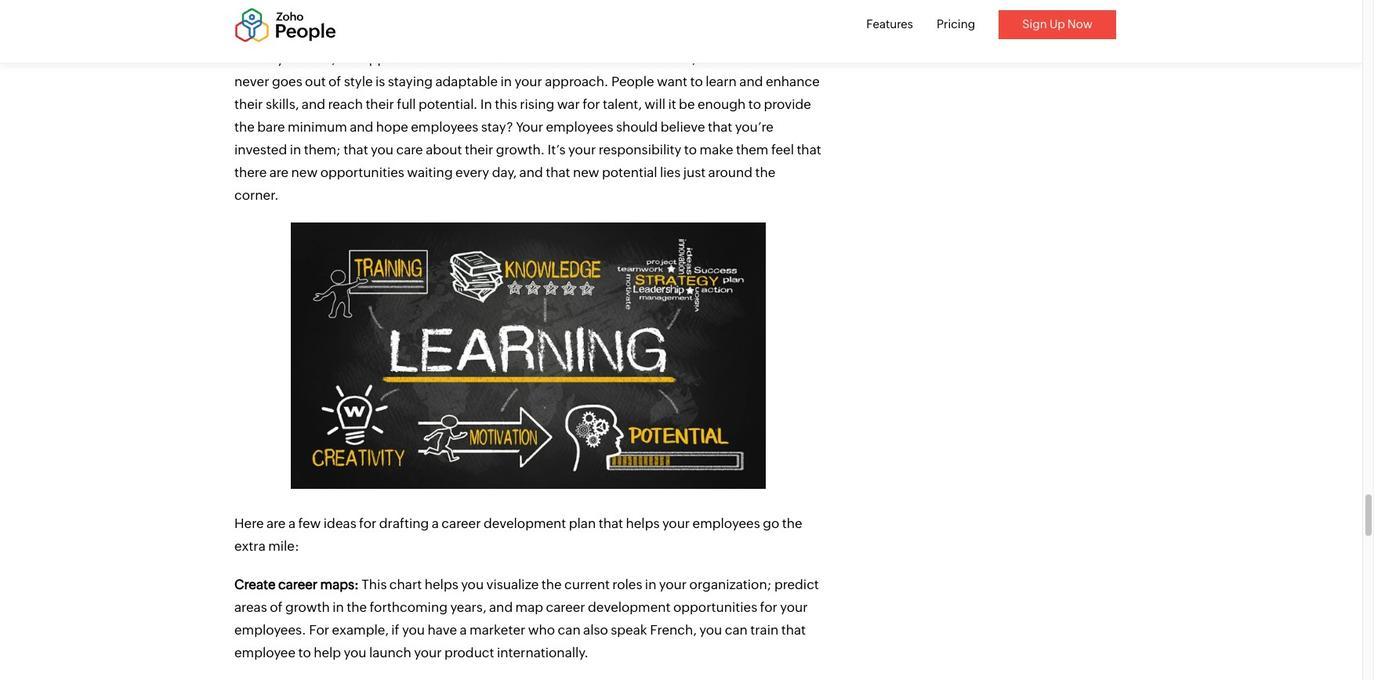 Task type: vqa. For each thing, say whether or not it's contained in the screenshot.
Marketplace to the right
no



Task type: describe. For each thing, give the bounding box(es) containing it.
2 new from the left
[[573, 165, 599, 180]]

them;
[[304, 142, 341, 158]]

is
[[376, 74, 385, 89]]

growth.
[[496, 142, 545, 158]]

just
[[683, 165, 706, 180]]

growth
[[285, 600, 330, 615]]

marketer
[[470, 622, 526, 638]]

mile:
[[268, 538, 299, 554]]

in up this
[[501, 74, 512, 89]]

you right french,
[[700, 622, 722, 638]]

one
[[699, 51, 722, 67]]

you inside in today's world, our approach to work has become more holistic. however, one trend that never goes out of style is staying adaptable in your approach. people want to learn and enhance their skills, and reach their full potential. in this rising war for talent, will it be enough to provide the bare minimum and hope employees stay? your employees should believe that you're invested in them; that you care about their growth. it's your responsibility to make them feel that there are new opportunities waiting every day, and that new potential lies just around the corner.
[[371, 142, 394, 158]]

enhance
[[766, 74, 820, 89]]

1 new from the left
[[291, 165, 318, 180]]

employees.
[[234, 622, 306, 638]]

minimum
[[288, 119, 347, 135]]

help
[[314, 645, 341, 661]]

never
[[234, 74, 269, 89]]

world,
[[297, 51, 336, 67]]

the left bare
[[234, 119, 255, 135]]

potential
[[602, 165, 658, 180]]

approach
[[362, 51, 421, 67]]

0 horizontal spatial employees
[[411, 119, 479, 135]]

it
[[668, 96, 676, 112]]

want
[[657, 74, 688, 89]]

for
[[309, 622, 329, 638]]

career inside this chart helps you visualize the current roles in your organization; predict areas of growth in the forthcoming years, and map career development opportunities for your employees. for example, if you have a marketer who can also speak french, you can train that employee to help you launch your product internationally.
[[546, 600, 585, 615]]

current
[[565, 577, 610, 593]]

employee
[[234, 645, 296, 661]]

are inside here are a few ideas for drafting a career development plan that helps your employees go the extra mile:
[[267, 516, 286, 531]]

up
[[1050, 17, 1065, 31]]

trend
[[725, 51, 758, 67]]

bare
[[257, 119, 285, 135]]

to left work
[[424, 51, 437, 67]]

to up you're on the right of page
[[749, 96, 761, 112]]

career inside here are a few ideas for drafting a career development plan that helps your employees go the extra mile:
[[442, 516, 481, 531]]

of inside this chart helps you visualize the current roles in your organization; predict areas of growth in the forthcoming years, and map career development opportunities for your employees. for example, if you have a marketer who can also speak french, you can train that employee to help you launch your product internationally.
[[270, 600, 283, 615]]

have
[[428, 622, 457, 638]]

and down trend
[[740, 74, 763, 89]]

0 horizontal spatial a
[[288, 516, 296, 531]]

war
[[557, 96, 580, 112]]

this
[[495, 96, 517, 112]]

for inside this chart helps you visualize the current roles in your organization; predict areas of growth in the forthcoming years, and map career development opportunities for your employees. for example, if you have a marketer who can also speak french, you can train that employee to help you launch your product internationally.
[[760, 600, 778, 615]]

here are a few ideas for drafting a career development plan that helps your employees go the extra mile:
[[234, 516, 803, 554]]

you're
[[735, 119, 774, 135]]

approach.
[[545, 74, 609, 89]]

pricing
[[937, 17, 976, 31]]

maps:
[[320, 577, 359, 593]]

you up 'years,'
[[461, 577, 484, 593]]

a inside this chart helps you visualize the current roles in your organization; predict areas of growth in the forthcoming years, and map career development opportunities for your employees. for example, if you have a marketer who can also speak french, you can train that employee to help you launch your product internationally.
[[460, 622, 467, 638]]

our
[[338, 51, 359, 67]]

for inside in today's world, our approach to work has become more holistic. however, one trend that never goes out of style is staying adaptable in your approach. people want to learn and enhance their skills, and reach their full potential. in this rising war for talent, will it be enough to provide the bare minimum and hope employees stay? your employees should believe that you're invested in them; that you care about their growth. it's your responsibility to make them feel that there are new opportunities waiting every day, and that new potential lies just around the corner.
[[583, 96, 600, 112]]

1 horizontal spatial their
[[366, 96, 394, 112]]

that right 'feel'
[[797, 142, 822, 158]]

that down it's
[[546, 165, 570, 180]]

this chart helps you visualize the current roles in your organization; predict areas of growth in the forthcoming years, and map career development opportunities for your employees. for example, if you have a marketer who can also speak french, you can train that employee to help you launch your product internationally.
[[234, 577, 819, 661]]

staying
[[388, 74, 433, 89]]

stay?
[[481, 119, 513, 135]]

launch
[[369, 645, 411, 661]]

become
[[497, 51, 549, 67]]

who
[[528, 622, 555, 638]]

create
[[234, 577, 276, 593]]

create career maps:
[[234, 577, 359, 593]]

chart
[[390, 577, 422, 593]]

internationally.
[[497, 645, 589, 661]]

today's
[[249, 51, 294, 67]]

example,
[[332, 622, 389, 638]]

1 vertical spatial in
[[481, 96, 492, 112]]

waiting
[[407, 165, 453, 180]]

train
[[751, 622, 779, 638]]

your inside here are a few ideas for drafting a career development plan that helps your employees go the extra mile:
[[662, 516, 690, 531]]

sign
[[1023, 17, 1047, 31]]

and down growth.
[[519, 165, 543, 180]]

this
[[362, 577, 387, 593]]

map
[[516, 600, 543, 615]]

make
[[700, 142, 734, 158]]

hope
[[376, 119, 408, 135]]

speak
[[611, 622, 647, 638]]

pricing link
[[937, 17, 976, 31]]

to right want on the top of the page
[[690, 74, 703, 89]]

more
[[551, 51, 584, 67]]

feel
[[771, 142, 794, 158]]

in today's world, our approach to work has become more holistic. however, one trend that never goes out of style is staying adaptable in your approach. people want to learn and enhance their skills, and reach their full potential. in this rising war for talent, will it be enough to provide the bare minimum and hope employees stay? your employees should believe that you're invested in them; that you care about their growth. it's your responsibility to make them feel that there are new opportunities waiting every day, and that new potential lies just around the corner.
[[234, 51, 822, 203]]

helps inside this chart helps you visualize the current roles in your organization; predict areas of growth in the forthcoming years, and map career development opportunities for your employees. for example, if you have a marketer who can also speak french, you can train that employee to help you launch your product internationally.
[[425, 577, 458, 593]]

features
[[867, 17, 913, 31]]

in right roles
[[645, 577, 657, 593]]

the up example,
[[347, 600, 367, 615]]

to up just
[[684, 142, 697, 158]]

in down maps:
[[333, 600, 344, 615]]

be
[[679, 96, 695, 112]]

roles
[[613, 577, 642, 593]]

them
[[736, 142, 769, 158]]

are inside in today's world, our approach to work has become more holistic. however, one trend that never goes out of style is staying adaptable in your approach. people want to learn and enhance their skills, and reach their full potential. in this rising war for talent, will it be enough to provide the bare minimum and hope employees stay? your employees should believe that you're invested in them; that you care about their growth. it's your responsibility to make them feel that there are new opportunities waiting every day, and that new potential lies just around the corner.
[[269, 165, 289, 180]]

helps inside here are a few ideas for drafting a career development plan that helps your employees go the extra mile:
[[626, 516, 660, 531]]

your
[[516, 119, 543, 135]]

out
[[305, 74, 326, 89]]

that inside here are a few ideas for drafting a career development plan that helps your employees go the extra mile:
[[599, 516, 623, 531]]



Task type: locate. For each thing, give the bounding box(es) containing it.
their down never
[[234, 96, 263, 112]]

0 horizontal spatial in
[[234, 51, 246, 67]]

that down 'enough'
[[708, 119, 733, 135]]

1 horizontal spatial development
[[588, 600, 671, 615]]

forthcoming
[[370, 600, 448, 615]]

1 horizontal spatial career
[[442, 516, 481, 531]]

you down hope
[[371, 142, 394, 158]]

and
[[740, 74, 763, 89], [302, 96, 325, 112], [350, 119, 374, 135], [519, 165, 543, 180], [489, 600, 513, 615]]

that inside this chart helps you visualize the current roles in your organization; predict areas of growth in the forthcoming years, and map career development opportunities for your employees. for example, if you have a marketer who can also speak french, you can train that employee to help you launch your product internationally.
[[781, 622, 806, 638]]

to inside this chart helps you visualize the current roles in your organization; predict areas of growth in the forthcoming years, and map career development opportunities for your employees. for example, if you have a marketer who can also speak french, you can train that employee to help you launch your product internationally.
[[298, 645, 311, 661]]

development left plan
[[484, 516, 566, 531]]

can
[[558, 622, 581, 638], [725, 622, 748, 638]]

0 horizontal spatial can
[[558, 622, 581, 638]]

a right drafting
[[432, 516, 439, 531]]

2 vertical spatial career
[[546, 600, 585, 615]]

1 horizontal spatial helps
[[626, 516, 660, 531]]

0 horizontal spatial opportunities
[[320, 165, 404, 180]]

talent,
[[603, 96, 642, 112]]

and down out
[[302, 96, 325, 112]]

new down them;
[[291, 165, 318, 180]]

here
[[234, 516, 264, 531]]

opportunities inside this chart helps you visualize the current roles in your organization; predict areas of growth in the forthcoming years, and map career development opportunities for your employees. for example, if you have a marketer who can also speak french, you can train that employee to help you launch your product internationally.
[[673, 600, 758, 615]]

0 vertical spatial development
[[484, 516, 566, 531]]

day,
[[492, 165, 517, 180]]

career
[[442, 516, 481, 531], [278, 577, 318, 593], [546, 600, 585, 615]]

you down example,
[[344, 645, 367, 661]]

to
[[424, 51, 437, 67], [690, 74, 703, 89], [749, 96, 761, 112], [684, 142, 697, 158], [298, 645, 311, 661]]

visualize
[[487, 577, 539, 593]]

of inside in today's world, our approach to work has become more holistic. however, one trend that never goes out of style is staying adaptable in your approach. people want to learn and enhance their skills, and reach their full potential. in this rising war for talent, will it be enough to provide the bare minimum and hope employees stay? your employees should believe that you're invested in them; that you care about their growth. it's your responsibility to make them feel that there are new opportunities waiting every day, and that new potential lies just around the corner.
[[329, 74, 341, 89]]

will
[[645, 96, 666, 112]]

areas
[[234, 600, 267, 615]]

2 horizontal spatial a
[[460, 622, 467, 638]]

1 horizontal spatial a
[[432, 516, 439, 531]]

plan
[[569, 516, 596, 531]]

around
[[708, 165, 753, 180]]

opportunities down them;
[[320, 165, 404, 180]]

0 horizontal spatial development
[[484, 516, 566, 531]]

0 horizontal spatial helps
[[425, 577, 458, 593]]

to left help
[[298, 645, 311, 661]]

their down is
[[366, 96, 394, 112]]

extra
[[234, 538, 266, 554]]

employees
[[411, 119, 479, 135], [546, 119, 614, 135], [693, 516, 760, 531]]

career right drafting
[[442, 516, 481, 531]]

1 horizontal spatial opportunities
[[673, 600, 758, 615]]

0 vertical spatial in
[[234, 51, 246, 67]]

that right "train" in the bottom right of the page
[[781, 622, 806, 638]]

invested
[[234, 142, 287, 158]]

0 horizontal spatial of
[[270, 600, 283, 615]]

in
[[234, 51, 246, 67], [481, 96, 492, 112]]

can left also
[[558, 622, 581, 638]]

predict
[[775, 577, 819, 593]]

lies
[[660, 165, 681, 180]]

style
[[344, 74, 373, 89]]

1 horizontal spatial in
[[481, 96, 492, 112]]

a
[[288, 516, 296, 531], [432, 516, 439, 531], [460, 622, 467, 638]]

in up never
[[234, 51, 246, 67]]

1 vertical spatial are
[[267, 516, 286, 531]]

1 vertical spatial career
[[278, 577, 318, 593]]

2 horizontal spatial for
[[760, 600, 778, 615]]

and down reach
[[350, 119, 374, 135]]

that up the enhance
[[761, 51, 785, 67]]

employees down war
[[546, 119, 614, 135]]

employees inside here are a few ideas for drafting a career development plan that helps your employees go the extra mile:
[[693, 516, 760, 531]]

reach
[[328, 96, 363, 112]]

product
[[445, 645, 494, 661]]

opportunities
[[320, 165, 404, 180], [673, 600, 758, 615]]

believe
[[661, 119, 705, 135]]

opportunities inside in today's world, our approach to work has become more holistic. however, one trend that never goes out of style is staying adaptable in your approach. people want to learn and enhance their skills, and reach their full potential. in this rising war for talent, will it be enough to provide the bare minimum and hope employees stay? your employees should believe that you're invested in them; that you care about their growth. it's your responsibility to make them feel that there are new opportunities waiting every day, and that new potential lies just around the corner.
[[320, 165, 404, 180]]

however,
[[638, 51, 696, 67]]

it's
[[548, 142, 566, 158]]

0 vertical spatial helps
[[626, 516, 660, 531]]

are right there
[[269, 165, 289, 180]]

2 can from the left
[[725, 622, 748, 638]]

opportunities down organization;
[[673, 600, 758, 615]]

0 horizontal spatial their
[[234, 96, 263, 112]]

1 horizontal spatial new
[[573, 165, 599, 180]]

in left this
[[481, 96, 492, 112]]

rising
[[520, 96, 555, 112]]

new left potential
[[573, 165, 599, 180]]

care
[[396, 142, 423, 158]]

for inside here are a few ideas for drafting a career development plan that helps your employees go the extra mile:
[[359, 516, 377, 531]]

you
[[371, 142, 394, 158], [461, 577, 484, 593], [402, 622, 425, 638], [700, 622, 722, 638], [344, 645, 367, 661]]

if
[[392, 622, 400, 638]]

also
[[583, 622, 608, 638]]

of right out
[[329, 74, 341, 89]]

french,
[[650, 622, 697, 638]]

the up the map
[[542, 577, 562, 593]]

has
[[473, 51, 495, 67]]

work
[[440, 51, 470, 67]]

their up every in the left of the page
[[465, 142, 493, 158]]

holistic.
[[586, 51, 636, 67]]

their
[[234, 96, 263, 112], [366, 96, 394, 112], [465, 142, 493, 158]]

employees up about
[[411, 119, 479, 135]]

that
[[761, 51, 785, 67], [708, 119, 733, 135], [344, 142, 368, 158], [797, 142, 822, 158], [546, 165, 570, 180], [599, 516, 623, 531], [781, 622, 806, 638]]

1 horizontal spatial for
[[583, 96, 600, 112]]

a left few
[[288, 516, 296, 531]]

in
[[501, 74, 512, 89], [290, 142, 301, 158], [645, 577, 657, 593], [333, 600, 344, 615]]

0 horizontal spatial for
[[359, 516, 377, 531]]

few
[[298, 516, 321, 531]]

for up "train" in the bottom right of the page
[[760, 600, 778, 615]]

development up speak
[[588, 600, 671, 615]]

for right war
[[583, 96, 600, 112]]

0 vertical spatial are
[[269, 165, 289, 180]]

career down current
[[546, 600, 585, 615]]

development inside here are a few ideas for drafting a career development plan that helps your employees go the extra mile:
[[484, 516, 566, 531]]

0 horizontal spatial new
[[291, 165, 318, 180]]

1 vertical spatial for
[[359, 516, 377, 531]]

provide
[[764, 96, 811, 112]]

adaptable
[[436, 74, 498, 89]]

of up the employees.
[[270, 600, 283, 615]]

are
[[269, 165, 289, 180], [267, 516, 286, 531]]

go
[[763, 516, 780, 531]]

that right them;
[[344, 142, 368, 158]]

0 horizontal spatial career
[[278, 577, 318, 593]]

1 horizontal spatial of
[[329, 74, 341, 89]]

1 can from the left
[[558, 622, 581, 638]]

drafting
[[379, 516, 429, 531]]

2 horizontal spatial their
[[465, 142, 493, 158]]

goes
[[272, 74, 302, 89]]

learn
[[706, 74, 737, 89]]

and up marketer
[[489, 600, 513, 615]]

the right go
[[782, 516, 803, 531]]

the
[[234, 119, 255, 135], [755, 165, 776, 180], [782, 516, 803, 531], [542, 577, 562, 593], [347, 600, 367, 615]]

sign up now link
[[999, 10, 1117, 39]]

1 vertical spatial opportunities
[[673, 600, 758, 615]]

1 horizontal spatial employees
[[546, 119, 614, 135]]

you right the if
[[402, 622, 425, 638]]

about
[[426, 142, 462, 158]]

enough
[[698, 96, 746, 112]]

should
[[616, 119, 658, 135]]

development inside this chart helps you visualize the current roles in your organization; predict areas of growth in the forthcoming years, and map career development opportunities for your employees. for example, if you have a marketer who can also speak french, you can train that employee to help you launch your product internationally.
[[588, 600, 671, 615]]

0 vertical spatial of
[[329, 74, 341, 89]]

ideas
[[324, 516, 356, 531]]

for right ideas at the left
[[359, 516, 377, 531]]

0 vertical spatial for
[[583, 96, 600, 112]]

helps up 'years,'
[[425, 577, 458, 593]]

1 horizontal spatial can
[[725, 622, 748, 638]]

the down them
[[755, 165, 776, 180]]

can left "train" in the bottom right of the page
[[725, 622, 748, 638]]

employees left go
[[693, 516, 760, 531]]

new
[[291, 165, 318, 180], [573, 165, 599, 180]]

every
[[456, 165, 489, 180]]

for
[[583, 96, 600, 112], [359, 516, 377, 531], [760, 600, 778, 615]]

0 vertical spatial career
[[442, 516, 481, 531]]

responsibility
[[599, 142, 682, 158]]

helps right plan
[[626, 516, 660, 531]]

1 vertical spatial development
[[588, 600, 671, 615]]

0 vertical spatial opportunities
[[320, 165, 404, 180]]

organization;
[[690, 577, 772, 593]]

helps
[[626, 516, 660, 531], [425, 577, 458, 593]]

are up mile:
[[267, 516, 286, 531]]

in left them;
[[290, 142, 301, 158]]

people
[[611, 74, 654, 89]]

career up growth
[[278, 577, 318, 593]]

2 vertical spatial for
[[760, 600, 778, 615]]

a right have
[[460, 622, 467, 638]]

now
[[1068, 17, 1093, 31]]

2 horizontal spatial employees
[[693, 516, 760, 531]]

that right plan
[[599, 516, 623, 531]]

there
[[234, 165, 267, 180]]

and inside this chart helps you visualize the current roles in your organization; predict areas of growth in the forthcoming years, and map career development opportunities for your employees. for example, if you have a marketer who can also speak french, you can train that employee to help you launch your product internationally.
[[489, 600, 513, 615]]

the inside here are a few ideas for drafting a career development plan that helps your employees go the extra mile:
[[782, 516, 803, 531]]

features link
[[867, 17, 913, 31]]

of
[[329, 74, 341, 89], [270, 600, 283, 615]]

2 horizontal spatial career
[[546, 600, 585, 615]]

1 vertical spatial helps
[[425, 577, 458, 593]]

1 vertical spatial of
[[270, 600, 283, 615]]



